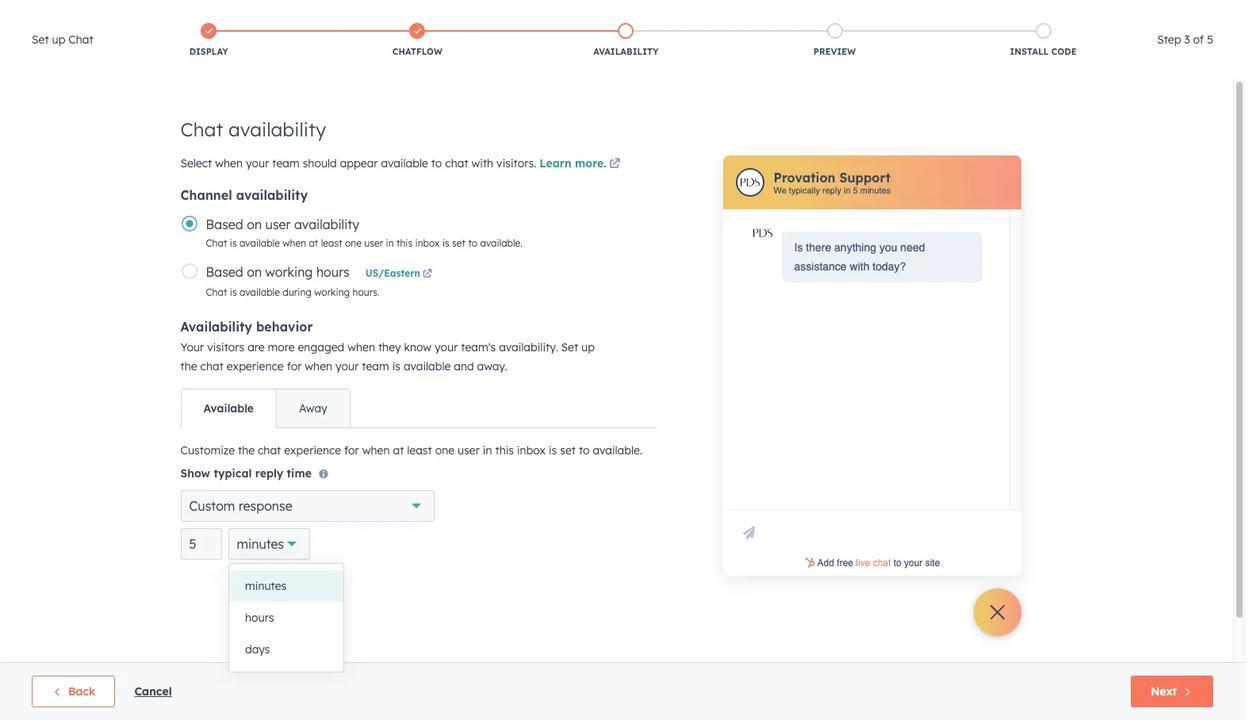 Task type: describe. For each thing, give the bounding box(es) containing it.
select when your team should appear available to chat with visitors.
[[180, 156, 536, 171]]

available inside the availability behavior your visitors are more engaged when they know your team's availability. set up the chat experience for when your team is available and away.
[[404, 359, 451, 374]]

0 vertical spatial team
[[272, 156, 300, 171]]

of
[[1193, 33, 1204, 47]]

anything
[[834, 241, 876, 254]]

need
[[900, 241, 925, 254]]

1 horizontal spatial least
[[407, 443, 432, 458]]

1 vertical spatial to
[[468, 237, 478, 249]]

today?
[[873, 260, 906, 273]]

set up chat
[[32, 33, 93, 47]]

0 vertical spatial working
[[265, 264, 313, 280]]

1 vertical spatial in
[[386, 237, 394, 249]]

1 horizontal spatial working
[[314, 286, 350, 298]]

0 vertical spatial hours
[[316, 264, 350, 280]]

is there anything you need assistance with today?
[[794, 241, 925, 273]]

2 horizontal spatial to
[[579, 443, 590, 458]]

channel
[[180, 187, 232, 203]]

1 vertical spatial your
[[435, 340, 458, 355]]

chatflow
[[392, 46, 442, 57]]

response
[[239, 498, 292, 514]]

set inside the availability behavior your visitors are more engaged when they know your team's availability. set up the chat experience for when your team is available and away.
[[561, 340, 578, 355]]

search image
[[1212, 41, 1223, 52]]

1 horizontal spatial at
[[393, 443, 404, 458]]

with inside is there anything you need assistance with today?
[[850, 260, 870, 273]]

is
[[794, 241, 803, 254]]

engaged
[[298, 340, 344, 355]]

hubspot-live-chat-viral-iframe element
[[726, 556, 1018, 572]]

show typical reply time
[[180, 466, 312, 481]]

select
[[180, 156, 212, 171]]

we
[[774, 185, 787, 196]]

1 vertical spatial inbox
[[517, 443, 546, 458]]

up inside set up chat heading
[[52, 33, 65, 47]]

available right appear
[[381, 156, 428, 171]]

appear
[[340, 156, 378, 171]]

hours inside button
[[245, 611, 274, 625]]

us/eastern link
[[365, 267, 435, 282]]

based for based on user availability
[[206, 217, 243, 232]]

minutes inside button
[[245, 579, 287, 593]]

provation support we typically reply in 5 minutes
[[774, 169, 891, 196]]

availability for channel availability
[[236, 187, 308, 203]]

3
[[1184, 33, 1190, 47]]

chat is available during working hours.
[[206, 286, 380, 298]]

display completed list item
[[104, 20, 313, 61]]

customize the chat experience for when at least one user in this inbox is set to available.
[[180, 443, 642, 458]]

link opens in a new window image inside learn more. link
[[609, 159, 620, 171]]

on for working
[[247, 264, 262, 280]]

learn
[[540, 156, 572, 171]]

1 horizontal spatial available.
[[593, 443, 642, 458]]

minutes button
[[229, 570, 343, 602]]

1 vertical spatial experience
[[284, 443, 341, 458]]

availability list item
[[522, 20, 730, 61]]

2 vertical spatial chat
[[258, 443, 281, 458]]

0 vertical spatial user
[[265, 217, 291, 232]]

2 horizontal spatial user
[[458, 443, 480, 458]]

notifications button
[[1026, 0, 1053, 25]]

provation
[[774, 169, 836, 185]]

typical
[[214, 466, 252, 481]]

they
[[378, 340, 401, 355]]

available link
[[181, 389, 276, 427]]

1 vertical spatial the
[[238, 443, 255, 458]]

should
[[303, 156, 337, 171]]

1 vertical spatial reply
[[255, 466, 283, 481]]

visitors.
[[497, 156, 536, 171]]

list containing display
[[104, 20, 1148, 61]]

are
[[248, 340, 265, 355]]

0 vertical spatial set
[[452, 237, 466, 249]]

1 horizontal spatial for
[[344, 443, 359, 458]]

0 vertical spatial one
[[345, 237, 362, 249]]

2 vertical spatial availability
[[294, 217, 359, 232]]

step
[[1157, 33, 1181, 47]]

cancel button
[[134, 682, 172, 701]]

learn more. link
[[540, 155, 623, 174]]

reply inside 'provation support we typically reply in 5 minutes'
[[822, 185, 841, 196]]

install
[[1010, 46, 1049, 57]]

for inside the availability behavior your visitors are more engaged when they know your team's availability. set up the chat experience for when your team is available and away.
[[287, 359, 302, 374]]

0 horizontal spatial at
[[309, 237, 318, 249]]

0 vertical spatial inbox
[[415, 237, 440, 249]]

and
[[454, 359, 474, 374]]

code
[[1052, 46, 1077, 57]]

know
[[404, 340, 432, 355]]

more.
[[575, 156, 606, 171]]

learn more.
[[540, 156, 606, 171]]

hours button
[[229, 602, 343, 634]]

chatflow completed list item
[[313, 20, 522, 61]]

the inside the availability behavior your visitors are more engaged when they know your team's availability. set up the chat experience for when your team is available and away.
[[180, 359, 197, 374]]

0 vertical spatial to
[[431, 156, 442, 171]]

chat inside heading
[[68, 33, 93, 47]]

preview list item
[[730, 20, 939, 61]]

away link
[[276, 389, 349, 427]]

tab list containing available
[[180, 389, 350, 428]]

chat is available when at least one user in this inbox is set to available.
[[206, 237, 523, 249]]

availability behavior your visitors are more engaged when they know your team's availability. set up the chat experience for when your team is available and away.
[[180, 319, 595, 374]]

experience inside the availability behavior your visitors are more engaged when they know your team's availability. set up the chat experience for when your team is available and away.
[[227, 359, 284, 374]]

channel availability
[[180, 187, 308, 203]]

display
[[189, 46, 228, 57]]

more
[[268, 340, 295, 355]]

based on working hours
[[206, 264, 350, 280]]



Task type: vqa. For each thing, say whether or not it's contained in the screenshot.
marketplaces image
no



Task type: locate. For each thing, give the bounding box(es) containing it.
availability inside the availability behavior your visitors are more engaged when they know your team's availability. set up the chat experience for when your team is available and away.
[[180, 319, 252, 335]]

set inside heading
[[32, 33, 49, 47]]

0 horizontal spatial this
[[397, 237, 413, 249]]

availability inside list item
[[594, 46, 659, 57]]

0 vertical spatial set
[[32, 33, 49, 47]]

1 vertical spatial based
[[206, 264, 243, 280]]

0 horizontal spatial available.
[[480, 237, 523, 249]]

1 horizontal spatial inbox
[[517, 443, 546, 458]]

1 vertical spatial this
[[495, 443, 514, 458]]

0 horizontal spatial your
[[246, 156, 269, 171]]

the up show typical reply time
[[238, 443, 255, 458]]

1 vertical spatial minutes
[[237, 536, 284, 552]]

away.
[[477, 359, 507, 374]]

on up chat is available during working hours.
[[247, 264, 262, 280]]

typically
[[789, 185, 820, 196]]

hours up the days
[[245, 611, 274, 625]]

0 vertical spatial minutes
[[860, 185, 891, 196]]

availability for availability behavior your visitors are more engaged when they know your team's availability. set up the chat experience for when your team is available and away.
[[180, 319, 252, 335]]

1 vertical spatial user
[[364, 237, 383, 249]]

1 vertical spatial working
[[314, 286, 350, 298]]

install code
[[1010, 46, 1077, 57]]

1 vertical spatial available.
[[593, 443, 642, 458]]

chat up show typical reply time
[[258, 443, 281, 458]]

1 horizontal spatial the
[[238, 443, 255, 458]]

1 horizontal spatial set
[[560, 443, 576, 458]]

reply left time
[[255, 466, 283, 481]]

0 horizontal spatial team
[[272, 156, 300, 171]]

1 horizontal spatial availability
[[594, 46, 659, 57]]

up inside the availability behavior your visitors are more engaged when they know your team's availability. set up the chat experience for when your team is available and away.
[[581, 340, 595, 355]]

1 based from the top
[[206, 217, 243, 232]]

0 vertical spatial chat
[[445, 156, 468, 171]]

chat for chat is available during working hours.
[[206, 286, 227, 298]]

0 vertical spatial experience
[[227, 359, 284, 374]]

1 horizontal spatial 5
[[1207, 33, 1213, 47]]

you
[[879, 241, 897, 254]]

0 horizontal spatial set
[[32, 33, 49, 47]]

1 vertical spatial on
[[247, 264, 262, 280]]

with down anything
[[850, 260, 870, 273]]

1 horizontal spatial this
[[495, 443, 514, 458]]

time
[[287, 466, 312, 481]]

1 horizontal spatial reply
[[822, 185, 841, 196]]

0 vertical spatial in
[[844, 185, 851, 196]]

experience
[[227, 359, 284, 374], [284, 443, 341, 458]]

install code list item
[[939, 20, 1148, 61]]

minutes up 'you'
[[860, 185, 891, 196]]

custom response button
[[180, 490, 434, 522]]

0 vertical spatial based
[[206, 217, 243, 232]]

hours
[[316, 264, 350, 280], [245, 611, 274, 625]]

assistance
[[794, 260, 847, 273]]

team
[[272, 156, 300, 171], [362, 359, 389, 374]]

minutes down response
[[237, 536, 284, 552]]

away
[[299, 401, 327, 416]]

in inside 'provation support we typically reply in 5 minutes'
[[844, 185, 851, 196]]

availability up should
[[228, 117, 326, 141]]

step 3 of 5
[[1157, 33, 1213, 47]]

availability.
[[499, 340, 558, 355]]

availability for chat availability
[[228, 117, 326, 141]]

least
[[321, 237, 342, 249], [407, 443, 432, 458]]

reply right typically
[[822, 185, 841, 196]]

us/eastern
[[365, 267, 420, 279]]

2 link opens in a new window image from the top
[[423, 270, 432, 279]]

None text field
[[180, 528, 222, 560]]

chat for chat availability
[[180, 117, 223, 141]]

0 horizontal spatial inbox
[[415, 237, 440, 249]]

2 vertical spatial user
[[458, 443, 480, 458]]

1 vertical spatial availability
[[180, 319, 252, 335]]

next button
[[1131, 676, 1213, 707]]

2 horizontal spatial in
[[844, 185, 851, 196]]

set up chat heading
[[32, 30, 93, 49]]

0 horizontal spatial user
[[265, 217, 291, 232]]

1 vertical spatial 5
[[853, 185, 858, 196]]

for down more
[[287, 359, 302, 374]]

1 horizontal spatial chat
[[258, 443, 281, 458]]

minutes up hours button
[[245, 579, 287, 593]]

0 horizontal spatial one
[[345, 237, 362, 249]]

link opens in a new window image
[[423, 267, 432, 282], [423, 270, 432, 279]]

0 horizontal spatial in
[[386, 237, 394, 249]]

available
[[203, 401, 254, 416]]

minutes inside 'provation support we typically reply in 5 minutes'
[[860, 185, 891, 196]]

0 vertical spatial your
[[246, 156, 269, 171]]

team down they
[[362, 359, 389, 374]]

1 horizontal spatial experience
[[284, 443, 341, 458]]

5 inside 'provation support we typically reply in 5 minutes'
[[853, 185, 858, 196]]

your up and
[[435, 340, 458, 355]]

1 vertical spatial chat
[[200, 359, 224, 374]]

1 vertical spatial up
[[581, 340, 595, 355]]

tab list
[[180, 389, 350, 428]]

0 horizontal spatial chat
[[200, 359, 224, 374]]

0 vertical spatial at
[[309, 237, 318, 249]]

up
[[52, 33, 65, 47], [581, 340, 595, 355]]

your
[[180, 340, 204, 355]]

agent says: is there anything you need assistance with today? element
[[794, 238, 970, 276]]

minutes
[[860, 185, 891, 196], [237, 536, 284, 552], [245, 579, 287, 593]]

1 vertical spatial team
[[362, 359, 389, 374]]

for
[[287, 359, 302, 374], [344, 443, 359, 458]]

1 vertical spatial hours
[[245, 611, 274, 625]]

Search HubSpot search field
[[1022, 33, 1217, 60]]

1 link opens in a new window image from the top
[[609, 155, 620, 174]]

there
[[806, 241, 831, 254]]

notifications image
[[1033, 7, 1047, 21]]

available.
[[480, 237, 523, 249], [593, 443, 642, 458]]

0 vertical spatial availability
[[594, 46, 659, 57]]

team inside the availability behavior your visitors are more engaged when they know your team's availability. set up the chat experience for when your team is available and away.
[[362, 359, 389, 374]]

1 vertical spatial for
[[344, 443, 359, 458]]

user
[[265, 217, 291, 232], [364, 237, 383, 249], [458, 443, 480, 458]]

0 horizontal spatial the
[[180, 359, 197, 374]]

support
[[839, 169, 891, 185]]

1 horizontal spatial to
[[468, 237, 478, 249]]

available
[[381, 156, 428, 171], [240, 237, 280, 249], [240, 286, 280, 298], [404, 359, 451, 374]]

preview
[[814, 46, 856, 57]]

chat inside the availability behavior your visitors are more engaged when they know your team's availability. set up the chat experience for when your team is available and away.
[[200, 359, 224, 374]]

1 horizontal spatial hours
[[316, 264, 350, 280]]

1 vertical spatial availability
[[236, 187, 308, 203]]

experience up time
[[284, 443, 341, 458]]

working left hours.
[[314, 286, 350, 298]]

5 right typically
[[853, 185, 858, 196]]

your down chat availability in the top left of the page
[[246, 156, 269, 171]]

0 vertical spatial this
[[397, 237, 413, 249]]

list box
[[229, 564, 343, 672]]

list
[[104, 20, 1148, 61]]

1 vertical spatial least
[[407, 443, 432, 458]]

list box containing minutes
[[229, 564, 343, 672]]

1 vertical spatial set
[[560, 443, 576, 458]]

behavior
[[256, 319, 313, 335]]

on
[[247, 217, 262, 232], [247, 264, 262, 280]]

1 on from the top
[[247, 217, 262, 232]]

to
[[431, 156, 442, 171], [468, 237, 478, 249], [579, 443, 590, 458]]

5 right of
[[1207, 33, 1213, 47]]

chat left visitors.
[[445, 156, 468, 171]]

link opens in a new window image inside us/eastern link
[[423, 270, 432, 279]]

chat for chat is available when at least one user in this inbox is set to available.
[[206, 237, 227, 249]]

2 vertical spatial to
[[579, 443, 590, 458]]

for down away link
[[344, 443, 359, 458]]

custom response
[[189, 498, 292, 514]]

available down based on user availability
[[240, 237, 280, 249]]

1 horizontal spatial team
[[362, 359, 389, 374]]

team's
[[461, 340, 496, 355]]

available down know
[[404, 359, 451, 374]]

2 link opens in a new window image from the top
[[609, 159, 620, 171]]

when
[[215, 156, 243, 171], [283, 237, 306, 249], [348, 340, 375, 355], [305, 359, 332, 374], [362, 443, 390, 458]]

0 vertical spatial available.
[[480, 237, 523, 249]]

on down channel availability
[[247, 217, 262, 232]]

1 vertical spatial with
[[850, 260, 870, 273]]

show
[[180, 466, 210, 481]]

visitors
[[207, 340, 244, 355]]

back button
[[32, 676, 115, 707]]

1 horizontal spatial your
[[335, 359, 359, 374]]

link opens in a new window image
[[609, 155, 620, 174], [609, 159, 620, 171]]

1 horizontal spatial one
[[435, 443, 455, 458]]

search button
[[1204, 33, 1231, 60]]

5
[[1207, 33, 1213, 47], [853, 185, 858, 196]]

available down based on working hours
[[240, 286, 280, 298]]

0 horizontal spatial reply
[[255, 466, 283, 481]]

days button
[[229, 634, 343, 665]]

1 horizontal spatial set
[[561, 340, 578, 355]]

0 horizontal spatial up
[[52, 33, 65, 47]]

chat
[[68, 33, 93, 47], [180, 117, 223, 141], [206, 237, 227, 249], [206, 286, 227, 298]]

availability up chat is available when at least one user in this inbox is set to available.
[[294, 217, 359, 232]]

cancel
[[134, 684, 172, 699]]

reply
[[822, 185, 841, 196], [255, 466, 283, 481]]

1 horizontal spatial with
[[850, 260, 870, 273]]

availability for availability
[[594, 46, 659, 57]]

0 horizontal spatial set
[[452, 237, 466, 249]]

2 vertical spatial your
[[335, 359, 359, 374]]

based down channel
[[206, 217, 243, 232]]

2 vertical spatial minutes
[[245, 579, 287, 593]]

the
[[180, 359, 197, 374], [238, 443, 255, 458]]

1 horizontal spatial up
[[581, 340, 595, 355]]

chat down visitors
[[200, 359, 224, 374]]

custom
[[189, 498, 235, 514]]

minutes inside dropdown button
[[237, 536, 284, 552]]

1 vertical spatial one
[[435, 443, 455, 458]]

with left visitors.
[[472, 156, 493, 171]]

availability up based on user availability
[[236, 187, 308, 203]]

0 vertical spatial least
[[321, 237, 342, 249]]

2 horizontal spatial chat
[[445, 156, 468, 171]]

customize
[[180, 443, 235, 458]]

based on user availability
[[206, 217, 359, 232]]

1 horizontal spatial in
[[483, 443, 492, 458]]

hours.
[[353, 286, 380, 298]]

your down engaged
[[335, 359, 359, 374]]

on for user
[[247, 217, 262, 232]]

0 horizontal spatial with
[[472, 156, 493, 171]]

0 vertical spatial 5
[[1207, 33, 1213, 47]]

team left should
[[272, 156, 300, 171]]

at
[[309, 237, 318, 249], [393, 443, 404, 458]]

one
[[345, 237, 362, 249], [435, 443, 455, 458]]

0 vertical spatial the
[[180, 359, 197, 374]]

0 vertical spatial up
[[52, 33, 65, 47]]

1 link opens in a new window image from the top
[[423, 267, 432, 282]]

0 vertical spatial with
[[472, 156, 493, 171]]

availability
[[594, 46, 659, 57], [180, 319, 252, 335]]

in
[[844, 185, 851, 196], [386, 237, 394, 249], [483, 443, 492, 458]]

the down the "your"
[[180, 359, 197, 374]]

0 vertical spatial reply
[[822, 185, 841, 196]]

0 horizontal spatial to
[[431, 156, 442, 171]]

working up chat is available during working hours.
[[265, 264, 313, 280]]

minutes button
[[228, 528, 310, 560]]

back
[[68, 684, 95, 699]]

0 horizontal spatial availability
[[180, 319, 252, 335]]

this
[[397, 237, 413, 249], [495, 443, 514, 458]]

hours down chat is available when at least one user in this inbox is set to available.
[[316, 264, 350, 280]]

during
[[283, 286, 312, 298]]

inbox
[[415, 237, 440, 249], [517, 443, 546, 458]]

days
[[245, 642, 270, 657]]

your
[[246, 156, 269, 171], [435, 340, 458, 355], [335, 359, 359, 374]]

2 based from the top
[[206, 264, 243, 280]]

based up chat is available during working hours.
[[206, 264, 243, 280]]

set
[[32, 33, 49, 47], [561, 340, 578, 355]]

next
[[1151, 684, 1177, 699]]

1 vertical spatial at
[[393, 443, 404, 458]]

2 on from the top
[[247, 264, 262, 280]]

2 horizontal spatial your
[[435, 340, 458, 355]]

experience down are
[[227, 359, 284, 374]]

chat
[[445, 156, 468, 171], [200, 359, 224, 374], [258, 443, 281, 458]]

chat availability
[[180, 117, 326, 141]]

0 horizontal spatial working
[[265, 264, 313, 280]]

based for based on working hours
[[206, 264, 243, 280]]

is inside the availability behavior your visitors are more engaged when they know your team's availability. set up the chat experience for when your team is available and away.
[[392, 359, 401, 374]]



